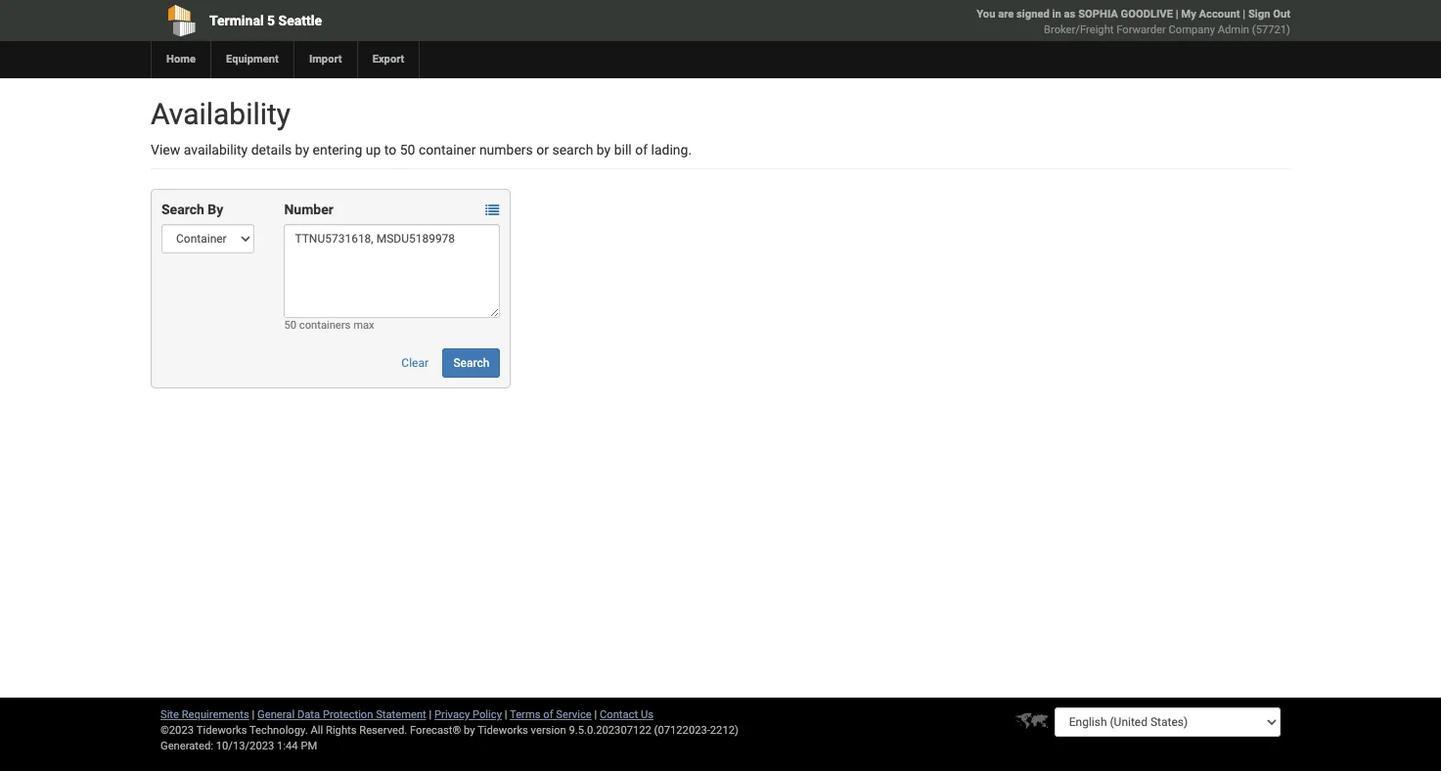 Task type: describe. For each thing, give the bounding box(es) containing it.
privacy policy link
[[434, 708, 502, 721]]

site requirements | general data protection statement | privacy policy | terms of service | contact us ©2023 tideworks technology. all rights reserved. forecast® by tideworks version 9.5.0.202307122 (07122023-2212) generated: 10/13/2023 1:44 pm
[[160, 708, 739, 752]]

sign
[[1248, 8, 1270, 21]]

admin
[[1218, 23, 1250, 36]]

of inside site requirements | general data protection statement | privacy policy | terms of service | contact us ©2023 tideworks technology. all rights reserved. forecast® by tideworks version 9.5.0.202307122 (07122023-2212) generated: 10/13/2023 1:44 pm
[[543, 708, 553, 721]]

2 horizontal spatial by
[[597, 142, 611, 158]]

tideworks
[[478, 724, 528, 737]]

in
[[1052, 8, 1061, 21]]

general data protection statement link
[[257, 708, 426, 721]]

search button
[[443, 348, 500, 378]]

0 vertical spatial of
[[635, 142, 648, 158]]

1:44
[[277, 740, 298, 752]]

protection
[[323, 708, 373, 721]]

or
[[536, 142, 549, 158]]

sign out link
[[1248, 8, 1291, 21]]

technology.
[[249, 724, 308, 737]]

containers
[[299, 319, 351, 332]]

| left the sign
[[1243, 8, 1246, 21]]

terms of service link
[[510, 708, 592, 721]]

signed
[[1017, 8, 1050, 21]]

out
[[1273, 8, 1291, 21]]

import link
[[293, 41, 357, 78]]

50 containers max
[[284, 319, 374, 332]]

(07122023-
[[654, 724, 710, 737]]

are
[[998, 8, 1014, 21]]

search for search
[[453, 356, 490, 370]]

| up tideworks
[[505, 708, 507, 721]]

details
[[251, 142, 292, 158]]

terms
[[510, 708, 541, 721]]

up
[[366, 142, 381, 158]]

lading.
[[651, 142, 692, 158]]

show list image
[[486, 204, 499, 218]]

export
[[372, 53, 404, 66]]

site requirements link
[[160, 708, 249, 721]]

reserved.
[[359, 724, 407, 737]]

equipment
[[226, 53, 279, 66]]

clear
[[401, 356, 429, 370]]

goodlive
[[1121, 8, 1173, 21]]

container
[[419, 142, 476, 158]]

search by
[[161, 202, 223, 217]]

Number text field
[[284, 224, 500, 318]]

statement
[[376, 708, 426, 721]]

view availability details by entering up to 50 container numbers or search by bill of lading.
[[151, 142, 692, 158]]

you
[[977, 8, 995, 21]]

pm
[[301, 740, 317, 752]]

my account link
[[1181, 8, 1240, 21]]

home link
[[151, 41, 210, 78]]

terminal
[[209, 13, 264, 28]]

export link
[[357, 41, 419, 78]]

you are signed in as sophia goodlive | my account | sign out broker/freight forwarder company admin (57721)
[[977, 8, 1291, 36]]

©2023 tideworks
[[160, 724, 247, 737]]

by inside site requirements | general data protection statement | privacy policy | terms of service | contact us ©2023 tideworks technology. all rights reserved. forecast® by tideworks version 9.5.0.202307122 (07122023-2212) generated: 10/13/2023 1:44 pm
[[464, 724, 475, 737]]



Task type: locate. For each thing, give the bounding box(es) containing it.
privacy
[[434, 708, 470, 721]]

search right clear
[[453, 356, 490, 370]]

general
[[257, 708, 295, 721]]

by
[[208, 202, 223, 217]]

entering
[[313, 142, 362, 158]]

(57721)
[[1252, 23, 1291, 36]]

search left by
[[161, 202, 204, 217]]

search inside search button
[[453, 356, 490, 370]]

0 vertical spatial search
[[161, 202, 204, 217]]

to
[[384, 142, 397, 158]]

by right 'details'
[[295, 142, 309, 158]]

equipment link
[[210, 41, 293, 78]]

availability
[[151, 97, 291, 131]]

1 horizontal spatial search
[[453, 356, 490, 370]]

|
[[1176, 8, 1179, 21], [1243, 8, 1246, 21], [252, 708, 255, 721], [429, 708, 432, 721], [505, 708, 507, 721], [594, 708, 597, 721]]

company
[[1169, 23, 1215, 36]]

numbers
[[479, 142, 533, 158]]

import
[[309, 53, 342, 66]]

2212)
[[710, 724, 739, 737]]

data
[[297, 708, 320, 721]]

service
[[556, 708, 592, 721]]

version
[[531, 724, 566, 737]]

rights
[[326, 724, 357, 737]]

1 vertical spatial 50
[[284, 319, 296, 332]]

site
[[160, 708, 179, 721]]

forecast®
[[410, 724, 461, 737]]

50 right to
[[400, 142, 415, 158]]

contact
[[600, 708, 638, 721]]

availability
[[184, 142, 248, 158]]

max
[[353, 319, 374, 332]]

| up forecast®
[[429, 708, 432, 721]]

50
[[400, 142, 415, 158], [284, 319, 296, 332]]

0 horizontal spatial 50
[[284, 319, 296, 332]]

of up version
[[543, 708, 553, 721]]

generated:
[[160, 740, 213, 752]]

view
[[151, 142, 180, 158]]

search
[[161, 202, 204, 217], [453, 356, 490, 370]]

bill
[[614, 142, 632, 158]]

all
[[311, 724, 323, 737]]

0 horizontal spatial by
[[295, 142, 309, 158]]

by left bill
[[597, 142, 611, 158]]

1 vertical spatial search
[[453, 356, 490, 370]]

50 left containers at the top of the page
[[284, 319, 296, 332]]

of
[[635, 142, 648, 158], [543, 708, 553, 721]]

sophia
[[1078, 8, 1118, 21]]

broker/freight
[[1044, 23, 1114, 36]]

contact us link
[[600, 708, 654, 721]]

by down "privacy policy" link
[[464, 724, 475, 737]]

of right bill
[[635, 142, 648, 158]]

| left general
[[252, 708, 255, 721]]

clear button
[[391, 348, 439, 378]]

| up 9.5.0.202307122
[[594, 708, 597, 721]]

account
[[1199, 8, 1240, 21]]

terminal 5 seattle
[[209, 13, 322, 28]]

as
[[1064, 8, 1076, 21]]

1 horizontal spatial of
[[635, 142, 648, 158]]

number
[[284, 202, 333, 217]]

9.5.0.202307122
[[569, 724, 651, 737]]

search
[[552, 142, 593, 158]]

0 horizontal spatial search
[[161, 202, 204, 217]]

my
[[1181, 8, 1196, 21]]

5
[[267, 13, 275, 28]]

seattle
[[278, 13, 322, 28]]

forwarder
[[1117, 23, 1166, 36]]

0 horizontal spatial of
[[543, 708, 553, 721]]

0 vertical spatial 50
[[400, 142, 415, 158]]

search for search by
[[161, 202, 204, 217]]

| left my
[[1176, 8, 1179, 21]]

us
[[641, 708, 654, 721]]

by
[[295, 142, 309, 158], [597, 142, 611, 158], [464, 724, 475, 737]]

terminal 5 seattle link
[[151, 0, 609, 41]]

10/13/2023
[[216, 740, 274, 752]]

policy
[[473, 708, 502, 721]]

1 vertical spatial of
[[543, 708, 553, 721]]

1 horizontal spatial 50
[[400, 142, 415, 158]]

1 horizontal spatial by
[[464, 724, 475, 737]]

home
[[166, 53, 196, 66]]

requirements
[[182, 708, 249, 721]]



Task type: vqa. For each thing, say whether or not it's contained in the screenshot.
the bottommost at
no



